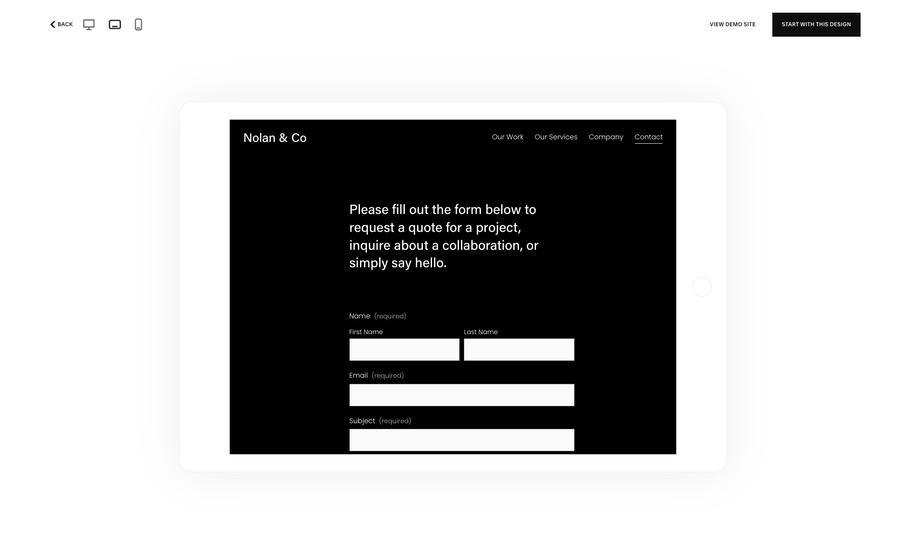 Task type: locate. For each thing, give the bounding box(es) containing it.
start
[[782, 21, 799, 28]]

demo
[[726, 21, 743, 28]]

design
[[830, 21, 852, 28]]

quincy image
[[336, 500, 571, 549]]

- left blog
[[149, 22, 152, 31]]

preview template on a mobile device image
[[132, 18, 145, 31]]

preview template on a desktop device image
[[80, 17, 98, 31]]

this
[[816, 21, 829, 28]]

view demo site link
[[710, 12, 756, 36]]

online store - portfolio - memberships - blog - scheduling - courses - services - local business
[[19, 22, 336, 31]]

3 - from the left
[[149, 22, 152, 31]]

- right store
[[62, 22, 65, 31]]

6 - from the left
[[247, 22, 250, 31]]

- left courses
[[214, 22, 216, 31]]

- right blog
[[170, 22, 173, 31]]

online
[[19, 22, 41, 31]]

- right courses
[[247, 22, 250, 31]]

- left preview template on a tablet device image
[[97, 22, 99, 31]]

minetta
[[335, 77, 366, 86]]

- left local
[[282, 22, 285, 31]]

nevins
[[600, 77, 626, 86]]

with
[[801, 21, 815, 28]]

portfolio
[[67, 22, 95, 31]]

5 - from the left
[[214, 22, 216, 31]]

back
[[58, 21, 73, 28]]

memberships
[[101, 22, 147, 31]]

-
[[62, 22, 65, 31], [97, 22, 99, 31], [149, 22, 152, 31], [170, 22, 173, 31], [214, 22, 216, 31], [247, 22, 250, 31], [282, 22, 285, 31]]

sackett image
[[601, 500, 836, 549]]

matsuya image
[[70, 0, 306, 68]]

view
[[710, 21, 724, 28]]

novo
[[335, 450, 356, 459]]

7 - from the left
[[282, 22, 285, 31]]

nevins image
[[601, 0, 836, 68]]



Task type: describe. For each thing, give the bounding box(es) containing it.
start with this design
[[782, 21, 852, 28]]

preview template on a tablet device image
[[107, 17, 123, 32]]

otto image
[[601, 127, 836, 441]]

store
[[43, 22, 61, 31]]

services
[[252, 22, 280, 31]]

view demo site
[[710, 21, 756, 28]]

2 - from the left
[[97, 22, 99, 31]]

local
[[286, 22, 304, 31]]

business
[[306, 22, 336, 31]]

scheduling
[[174, 22, 212, 31]]

back button
[[45, 15, 76, 34]]

courses
[[218, 22, 246, 31]]

nolan image
[[70, 127, 306, 441]]

4 - from the left
[[170, 22, 173, 31]]

blog
[[153, 22, 168, 31]]

site
[[744, 21, 756, 28]]

1 - from the left
[[62, 22, 65, 31]]

novo image
[[336, 127, 571, 441]]

start with this design button
[[773, 12, 861, 36]]

pazari image
[[70, 500, 306, 549]]

minetta image
[[336, 0, 571, 68]]

otto
[[600, 450, 619, 459]]



Task type: vqa. For each thing, say whether or not it's contained in the screenshot.
"BACK" button at the top
yes



